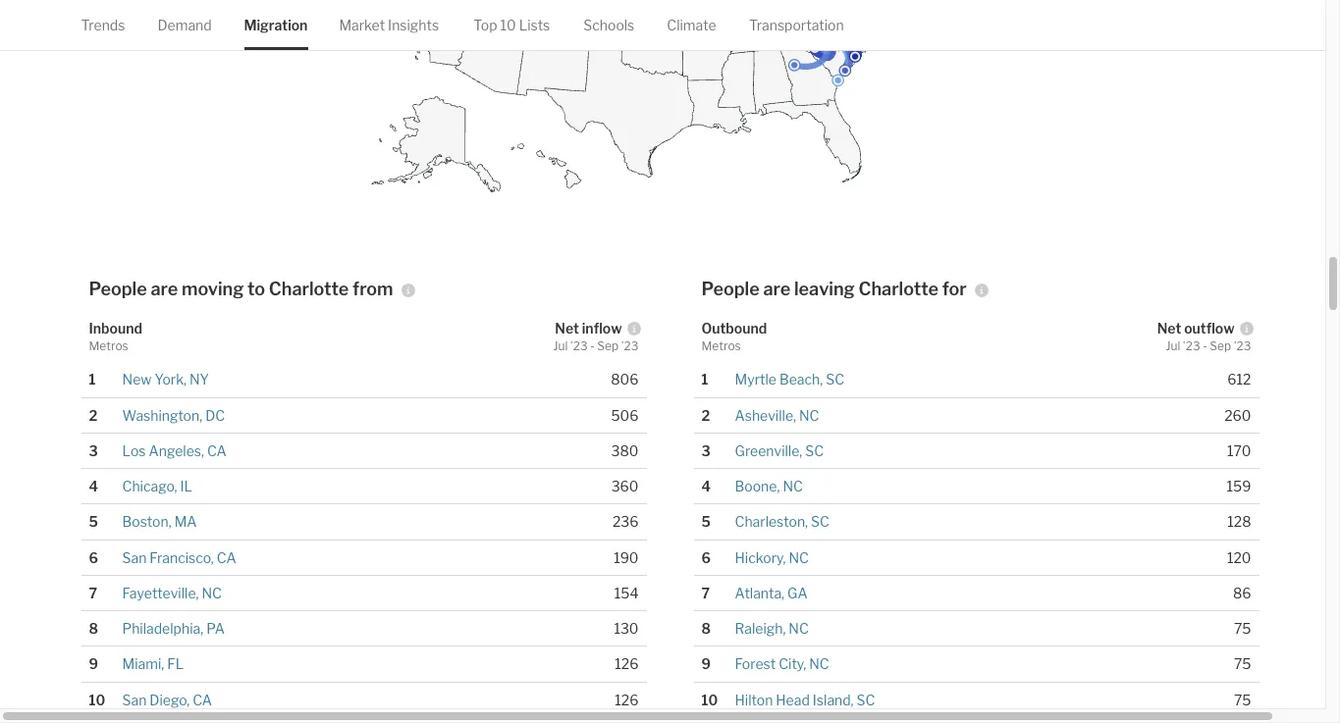 Task type: describe. For each thing, give the bounding box(es) containing it.
san for san francisco, ca
[[122, 550, 147, 566]]

hickory,
[[735, 550, 786, 566]]

4 for people are leaving charlotte for
[[702, 478, 711, 495]]

boone, nc
[[735, 478, 803, 495]]

806
[[611, 372, 639, 388]]

philadelphia, pa
[[122, 621, 225, 638]]

jul for people are leaving charlotte for
[[1166, 339, 1181, 353]]

dc
[[205, 407, 225, 424]]

10 for people are moving to charlotte from
[[89, 692, 105, 709]]

transportation link
[[749, 0, 844, 50]]

6 for people are leaving charlotte for
[[702, 550, 711, 566]]

net for people are leaving charlotte for
[[1158, 320, 1182, 336]]

myrtle beach, sc
[[735, 372, 845, 388]]

75 for nc
[[1235, 656, 1252, 673]]

forest
[[735, 656, 776, 673]]

chicago, il
[[122, 478, 193, 495]]

il
[[180, 478, 193, 495]]

ca for los angeles, ca
[[207, 443, 227, 459]]

atlanta,
[[735, 585, 785, 602]]

sc right charleston,
[[811, 514, 830, 531]]

nc for boone, nc
[[783, 478, 803, 495]]

raleigh,
[[735, 621, 786, 638]]

outflow
[[1185, 320, 1235, 336]]

1 75 from the top
[[1235, 621, 1252, 638]]

hickory, nc link
[[735, 550, 809, 566]]

128
[[1228, 514, 1252, 531]]

philadelphia,
[[122, 621, 203, 638]]

154
[[615, 585, 639, 602]]

metros for people are moving to charlotte from
[[89, 339, 128, 353]]

sep for people are moving to charlotte from
[[598, 339, 619, 353]]

york,
[[155, 372, 187, 388]]

new
[[122, 372, 152, 388]]

ca for san diego, ca
[[193, 692, 212, 709]]

10 for people are leaving charlotte for
[[702, 692, 718, 709]]

jul '23 - sep '23 for people are moving to charlotte from
[[553, 339, 639, 353]]

miami, fl link
[[122, 656, 184, 673]]

boston, ma link
[[122, 514, 197, 531]]

net outflow
[[1158, 320, 1235, 336]]

126 for san diego, ca
[[615, 692, 639, 709]]

san diego, ca
[[122, 692, 212, 709]]

- for people are moving to charlotte from
[[591, 339, 595, 353]]

atlanta, ga link
[[735, 585, 808, 602]]

5 for people are moving to charlotte from
[[89, 514, 98, 531]]

fl
[[167, 656, 184, 673]]

380
[[612, 443, 639, 459]]

outbound
[[702, 320, 767, 336]]

schools
[[584, 17, 635, 33]]

city,
[[779, 656, 807, 673]]

inflow
[[582, 320, 622, 336]]

for
[[943, 279, 967, 299]]

angeles,
[[149, 443, 204, 459]]

people are moving to charlotte from
[[89, 279, 393, 299]]

san francisco, ca link
[[122, 550, 236, 566]]

people are leaving charlotte for
[[702, 279, 967, 299]]

top 10 lists
[[474, 17, 550, 33]]

charleston, sc link
[[735, 514, 830, 531]]

new york, ny link
[[122, 372, 209, 388]]

demand link
[[158, 0, 212, 50]]

5 for people are leaving charlotte for
[[702, 514, 711, 531]]

miami,
[[122, 656, 164, 673]]

2 for people are moving to charlotte from
[[89, 407, 98, 424]]

boston, ma
[[122, 514, 197, 531]]

hilton
[[735, 692, 773, 709]]

asheville,
[[735, 407, 797, 424]]

san francisco, ca
[[122, 550, 236, 566]]

sc right greenville,
[[806, 443, 824, 459]]

climate link
[[667, 0, 717, 50]]

asheville, nc
[[735, 407, 820, 424]]

sep for people are leaving charlotte for
[[1210, 339, 1232, 353]]

trends
[[81, 17, 125, 33]]

insights
[[388, 17, 439, 33]]

8 for people are moving to charlotte from
[[89, 621, 98, 638]]

metros for people are leaving charlotte for
[[702, 339, 741, 353]]

360
[[612, 478, 639, 495]]

260
[[1225, 407, 1252, 424]]

3 for people are leaving charlotte for
[[702, 443, 711, 459]]

boston,
[[122, 514, 172, 531]]

transportation
[[749, 17, 844, 33]]

pa
[[206, 621, 225, 638]]

hickory, nc
[[735, 550, 809, 566]]

leaving
[[795, 279, 855, 299]]

hilton head island, sc
[[735, 692, 876, 709]]

charleston,
[[735, 514, 808, 531]]

fayetteville, nc
[[122, 585, 222, 602]]

3 for people are moving to charlotte from
[[89, 443, 98, 459]]

ny
[[190, 372, 209, 388]]

9 for people are leaving charlotte for
[[702, 656, 711, 673]]

los
[[122, 443, 146, 459]]

schools link
[[584, 0, 635, 50]]

washington,
[[122, 407, 203, 424]]

greenville, sc link
[[735, 443, 824, 459]]

charleston, sc
[[735, 514, 830, 531]]

jul for people are moving to charlotte from
[[553, 339, 568, 353]]

4 for people are moving to charlotte from
[[89, 478, 98, 495]]

san diego, ca link
[[122, 692, 212, 709]]

lists
[[519, 17, 550, 33]]



Task type: vqa. For each thing, say whether or not it's contained in the screenshot.


Task type: locate. For each thing, give the bounding box(es) containing it.
to
[[248, 279, 265, 299]]

migration
[[244, 17, 308, 33]]

sc
[[826, 372, 845, 388], [806, 443, 824, 459], [811, 514, 830, 531], [857, 692, 876, 709]]

6 left san francisco, ca
[[89, 550, 98, 566]]

1 jul from the left
[[553, 339, 568, 353]]

2
[[89, 407, 98, 424], [702, 407, 710, 424]]

1 sep from the left
[[598, 339, 619, 353]]

1 horizontal spatial 8
[[702, 621, 711, 638]]

0 horizontal spatial jul
[[553, 339, 568, 353]]

inbound
[[89, 320, 142, 336]]

2 9 from the left
[[702, 656, 711, 673]]

0 horizontal spatial 6
[[89, 550, 98, 566]]

miami, fl
[[122, 656, 184, 673]]

6
[[89, 550, 98, 566], [702, 550, 711, 566]]

506
[[611, 407, 639, 424]]

new york, ny
[[122, 372, 209, 388]]

boone, nc link
[[735, 478, 803, 495]]

1 vertical spatial 126
[[615, 692, 639, 709]]

3 '23 from the left
[[1183, 339, 1201, 353]]

2 '23 from the left
[[622, 339, 639, 353]]

1 horizontal spatial jul
[[1166, 339, 1181, 353]]

0 horizontal spatial 7
[[89, 585, 97, 602]]

1 - from the left
[[591, 339, 595, 353]]

1 3 from the left
[[89, 443, 98, 459]]

forest city, nc link
[[735, 656, 830, 673]]

1 horizontal spatial 3
[[702, 443, 711, 459]]

6 for people are moving to charlotte from
[[89, 550, 98, 566]]

people for people are leaving charlotte for
[[702, 279, 760, 299]]

raleigh, nc
[[735, 621, 809, 638]]

2 4 from the left
[[702, 478, 711, 495]]

8
[[89, 621, 98, 638], [702, 621, 711, 638]]

0 vertical spatial ca
[[207, 443, 227, 459]]

10 left 'san diego, ca' on the bottom left of the page
[[89, 692, 105, 709]]

7 for people are leaving charlotte for
[[702, 585, 710, 602]]

from
[[353, 279, 393, 299]]

jul '23 - sep '23 down the outflow
[[1166, 339, 1252, 353]]

people
[[89, 279, 147, 299], [702, 279, 760, 299]]

2 2 from the left
[[702, 407, 710, 424]]

190
[[614, 550, 639, 566]]

2 1 from the left
[[702, 372, 709, 388]]

1 vertical spatial san
[[122, 692, 147, 709]]

612
[[1228, 372, 1252, 388]]

san down boston,
[[122, 550, 147, 566]]

1 san from the top
[[122, 550, 147, 566]]

1 left new
[[89, 372, 96, 388]]

nc down ga
[[789, 621, 809, 638]]

'23 up 612
[[1234, 339, 1252, 353]]

0 horizontal spatial metros
[[89, 339, 128, 353]]

1 1 from the left
[[89, 372, 96, 388]]

1 horizontal spatial jul '23 - sep '23
[[1166, 339, 1252, 353]]

- down net inflow
[[591, 339, 595, 353]]

9 left the miami,
[[89, 656, 98, 673]]

2 5 from the left
[[702, 514, 711, 531]]

ca down the dc
[[207, 443, 227, 459]]

3 left los
[[89, 443, 98, 459]]

raleigh, nc link
[[735, 621, 809, 638]]

- for people are leaving charlotte for
[[1203, 339, 1208, 353]]

1 2 from the left
[[89, 407, 98, 424]]

market
[[339, 17, 385, 33]]

jul down net inflow
[[553, 339, 568, 353]]

nc down beach,
[[800, 407, 820, 424]]

2 people from the left
[[702, 279, 760, 299]]

1 horizontal spatial people
[[702, 279, 760, 299]]

3 75 from the top
[[1235, 692, 1252, 709]]

1 '23 from the left
[[571, 339, 588, 353]]

2 7 from the left
[[702, 585, 710, 602]]

1 horizontal spatial 2
[[702, 407, 710, 424]]

0 horizontal spatial 5
[[89, 514, 98, 531]]

1 metros from the left
[[89, 339, 128, 353]]

los angeles, ca link
[[122, 443, 227, 459]]

1 people from the left
[[89, 279, 147, 299]]

nc for hickory, nc
[[789, 550, 809, 566]]

market insights
[[339, 17, 439, 33]]

sep down the inflow
[[598, 339, 619, 353]]

hilton head island, sc link
[[735, 692, 876, 709]]

ma
[[174, 514, 197, 531]]

metros down 'inbound'
[[89, 339, 128, 353]]

atlanta, ga
[[735, 585, 808, 602]]

8 for people are leaving charlotte for
[[702, 621, 711, 638]]

island,
[[813, 692, 854, 709]]

1 are from the left
[[151, 279, 178, 299]]

1
[[89, 372, 96, 388], [702, 372, 709, 388]]

2 net from the left
[[1158, 320, 1182, 336]]

9 left forest
[[702, 656, 711, 673]]

5 left charleston,
[[702, 514, 711, 531]]

1 jul '23 - sep '23 from the left
[[553, 339, 639, 353]]

jul '23 - sep '23
[[553, 339, 639, 353], [1166, 339, 1252, 353]]

2 6 from the left
[[702, 550, 711, 566]]

0 vertical spatial 126
[[615, 656, 639, 673]]

2 - from the left
[[1203, 339, 1208, 353]]

washington, dc link
[[122, 407, 225, 424]]

1 horizontal spatial sep
[[1210, 339, 1232, 353]]

0 horizontal spatial 2
[[89, 407, 98, 424]]

1 for people are leaving charlotte for
[[702, 372, 709, 388]]

are for moving
[[151, 279, 178, 299]]

ca
[[207, 443, 227, 459], [217, 550, 236, 566], [193, 692, 212, 709]]

forest city, nc
[[735, 656, 830, 673]]

126
[[615, 656, 639, 673], [615, 692, 639, 709]]

nc for raleigh, nc
[[789, 621, 809, 638]]

1 horizontal spatial net
[[1158, 320, 1182, 336]]

'23 down net inflow
[[571, 339, 588, 353]]

ca for san francisco, ca
[[217, 550, 236, 566]]

0 horizontal spatial 9
[[89, 656, 98, 673]]

2 for people are leaving charlotte for
[[702, 407, 710, 424]]

metros down outbound
[[702, 339, 741, 353]]

10 right the top
[[501, 17, 516, 33]]

fayetteville,
[[122, 585, 199, 602]]

75
[[1235, 621, 1252, 638], [1235, 656, 1252, 673], [1235, 692, 1252, 709]]

0 vertical spatial 75
[[1235, 621, 1252, 638]]

san for san diego, ca
[[122, 692, 147, 709]]

2 75 from the top
[[1235, 656, 1252, 673]]

1 for people are moving to charlotte from
[[89, 372, 96, 388]]

2 metros from the left
[[702, 339, 741, 353]]

7 left fayetteville,
[[89, 585, 97, 602]]

ga
[[788, 585, 808, 602]]

0 horizontal spatial sep
[[598, 339, 619, 353]]

beach,
[[780, 372, 823, 388]]

1 8 from the left
[[89, 621, 98, 638]]

washington, dc
[[122, 407, 225, 424]]

10 left hilton
[[702, 692, 718, 709]]

7 left atlanta,
[[702, 585, 710, 602]]

1 horizontal spatial 10
[[501, 17, 516, 33]]

fayetteville, nc link
[[122, 585, 222, 602]]

0 horizontal spatial 8
[[89, 621, 98, 638]]

san left diego,
[[122, 692, 147, 709]]

3 left greenville,
[[702, 443, 711, 459]]

1 horizontal spatial 1
[[702, 372, 709, 388]]

are left moving
[[151, 279, 178, 299]]

market insights link
[[339, 0, 439, 50]]

1 horizontal spatial 7
[[702, 585, 710, 602]]

1 vertical spatial ca
[[217, 550, 236, 566]]

francisco,
[[150, 550, 214, 566]]

jul '23 - sep '23 down the inflow
[[553, 339, 639, 353]]

0 horizontal spatial people
[[89, 279, 147, 299]]

jul down net outflow
[[1166, 339, 1181, 353]]

charlotte
[[269, 279, 349, 299], [859, 279, 939, 299]]

1 126 from the top
[[615, 656, 639, 673]]

0 horizontal spatial 4
[[89, 478, 98, 495]]

1 charlotte from the left
[[269, 279, 349, 299]]

1 left myrtle
[[702, 372, 709, 388]]

4 left 'boone,'
[[702, 478, 711, 495]]

migration link
[[244, 0, 308, 50]]

0 horizontal spatial 3
[[89, 443, 98, 459]]

0 horizontal spatial -
[[591, 339, 595, 353]]

asheville, nc link
[[735, 407, 820, 424]]

sc right beach,
[[826, 372, 845, 388]]

9
[[89, 656, 98, 673], [702, 656, 711, 673]]

1 horizontal spatial 9
[[702, 656, 711, 673]]

-
[[591, 339, 595, 353], [1203, 339, 1208, 353]]

nc for asheville, nc
[[800, 407, 820, 424]]

2 san from the top
[[122, 692, 147, 709]]

climate
[[667, 17, 717, 33]]

people up outbound
[[702, 279, 760, 299]]

5
[[89, 514, 98, 531], [702, 514, 711, 531]]

7
[[89, 585, 97, 602], [702, 585, 710, 602]]

boone,
[[735, 478, 780, 495]]

moving
[[182, 279, 244, 299]]

8 left raleigh, at right
[[702, 621, 711, 638]]

head
[[776, 692, 810, 709]]

san
[[122, 550, 147, 566], [122, 692, 147, 709]]

0 horizontal spatial charlotte
[[269, 279, 349, 299]]

greenville, sc
[[735, 443, 824, 459]]

'23 down the inflow
[[622, 339, 639, 353]]

0 horizontal spatial jul '23 - sep '23
[[553, 339, 639, 353]]

170
[[1228, 443, 1252, 459]]

nc up pa at the bottom left
[[202, 585, 222, 602]]

nc for fayetteville, nc
[[202, 585, 222, 602]]

2 8 from the left
[[702, 621, 711, 638]]

236
[[613, 514, 639, 531]]

2 sep from the left
[[1210, 339, 1232, 353]]

8 left 'philadelphia,'
[[89, 621, 98, 638]]

are
[[151, 279, 178, 299], [764, 279, 791, 299]]

2 left asheville,
[[702, 407, 710, 424]]

2 jul '23 - sep '23 from the left
[[1166, 339, 1252, 353]]

myrtle beach, sc link
[[735, 372, 845, 388]]

ca right francisco,
[[217, 550, 236, 566]]

are left leaving
[[764, 279, 791, 299]]

86
[[1234, 585, 1252, 602]]

charlotte left for
[[859, 279, 939, 299]]

2 charlotte from the left
[[859, 279, 939, 299]]

greenville,
[[735, 443, 803, 459]]

- down the outflow
[[1203, 339, 1208, 353]]

7 for people are moving to charlotte from
[[89, 585, 97, 602]]

5 left boston,
[[89, 514, 98, 531]]

1 vertical spatial 75
[[1235, 656, 1252, 673]]

1 horizontal spatial 6
[[702, 550, 711, 566]]

1 5 from the left
[[89, 514, 98, 531]]

nc up ga
[[789, 550, 809, 566]]

1 9 from the left
[[89, 656, 98, 673]]

9 for people are moving to charlotte from
[[89, 656, 98, 673]]

1 4 from the left
[[89, 478, 98, 495]]

sep
[[598, 339, 619, 353], [1210, 339, 1232, 353]]

1 horizontal spatial 4
[[702, 478, 711, 495]]

159
[[1227, 478, 1252, 495]]

ca right diego,
[[193, 692, 212, 709]]

net left the inflow
[[555, 320, 579, 336]]

2 left washington,
[[89, 407, 98, 424]]

1 net from the left
[[555, 320, 579, 336]]

4 '23 from the left
[[1234, 339, 1252, 353]]

top
[[474, 17, 498, 33]]

sc right island,
[[857, 692, 876, 709]]

2 are from the left
[[764, 279, 791, 299]]

0 horizontal spatial 10
[[89, 692, 105, 709]]

chicago,
[[122, 478, 177, 495]]

jul '23 - sep '23 for people are leaving charlotte for
[[1166, 339, 1252, 353]]

0 horizontal spatial net
[[555, 320, 579, 336]]

126 for miami, fl
[[615, 656, 639, 673]]

1 horizontal spatial metros
[[702, 339, 741, 353]]

1 horizontal spatial charlotte
[[859, 279, 939, 299]]

4 left chicago,
[[89, 478, 98, 495]]

are for leaving
[[764, 279, 791, 299]]

net for people are moving to charlotte from
[[555, 320, 579, 336]]

2 126 from the top
[[615, 692, 639, 709]]

1 6 from the left
[[89, 550, 98, 566]]

0 vertical spatial san
[[122, 550, 147, 566]]

2 3 from the left
[[702, 443, 711, 459]]

sep down the outflow
[[1210, 339, 1232, 353]]

1 horizontal spatial are
[[764, 279, 791, 299]]

120
[[1228, 550, 1252, 566]]

75 for island,
[[1235, 692, 1252, 709]]

net inflow
[[555, 320, 622, 336]]

charlotte right to
[[269, 279, 349, 299]]

2 horizontal spatial 10
[[702, 692, 718, 709]]

net left the outflow
[[1158, 320, 1182, 336]]

nc right city,
[[810, 656, 830, 673]]

0 horizontal spatial 1
[[89, 372, 96, 388]]

'23 down net outflow
[[1183, 339, 1201, 353]]

los angeles, ca
[[122, 443, 227, 459]]

1 7 from the left
[[89, 585, 97, 602]]

1 horizontal spatial 5
[[702, 514, 711, 531]]

nc right 'boone,'
[[783, 478, 803, 495]]

2 jul from the left
[[1166, 339, 1181, 353]]

2 vertical spatial 75
[[1235, 692, 1252, 709]]

1 horizontal spatial -
[[1203, 339, 1208, 353]]

0 horizontal spatial are
[[151, 279, 178, 299]]

6 left hickory,
[[702, 550, 711, 566]]

diego,
[[150, 692, 190, 709]]

people up 'inbound'
[[89, 279, 147, 299]]

people for people are moving to charlotte from
[[89, 279, 147, 299]]

2 vertical spatial ca
[[193, 692, 212, 709]]



